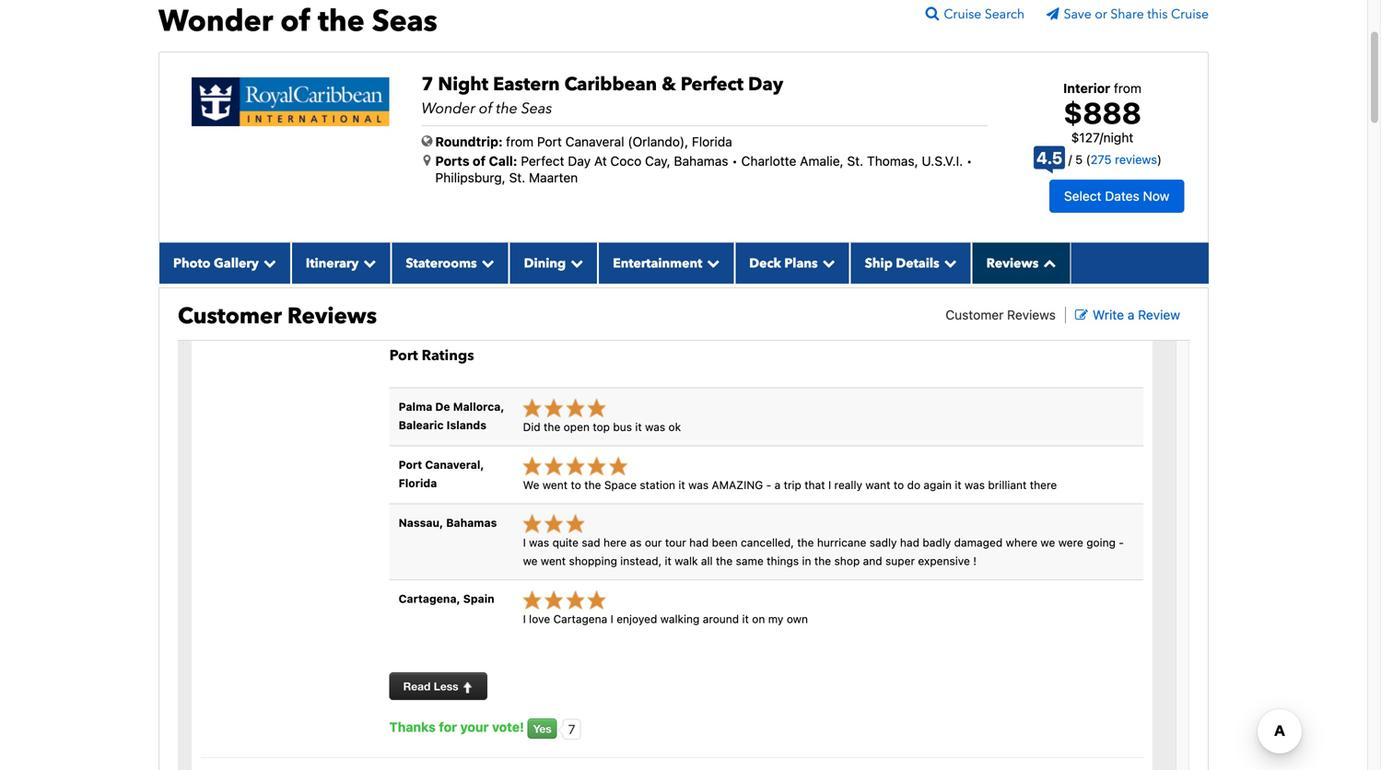 Task type: describe. For each thing, give the bounding box(es) containing it.
thomas,
[[867, 153, 918, 169]]

spain
[[463, 593, 495, 605]]

reviews inside dropdown button
[[986, 255, 1039, 272]]

tour
[[665, 536, 686, 549]]

the inside 7 night eastern caribbean & perfect day wonder of the seas
[[496, 99, 518, 119]]

we went to the space station it was amazing - a trip that i really want to do again it was brilliant there
[[523, 478, 1057, 491]]

perfect inside 7 night eastern caribbean & perfect day wonder of the seas
[[681, 72, 744, 97]]

reviews button
[[972, 243, 1071, 284]]

shopping
[[569, 555, 617, 568]]

port ratings
[[389, 346, 474, 366]]

wonder of the seas
[[158, 2, 437, 42]]

trip
[[784, 478, 801, 491]]

ratings
[[422, 346, 474, 366]]

ship
[[865, 255, 893, 272]]

that
[[805, 478, 825, 491]]

nassau, bahamas
[[399, 516, 497, 529]]

cancelled,
[[741, 536, 794, 549]]

gallery
[[214, 255, 259, 272]]

u.s.v.i.
[[922, 153, 963, 169]]

it left on
[[742, 613, 749, 626]]

0 horizontal spatial bahamas
[[446, 516, 497, 529]]

!
[[973, 555, 977, 568]]

been
[[712, 536, 738, 549]]

on
[[752, 613, 765, 626]]

reviews
[[1115, 153, 1157, 166]]

275
[[1091, 153, 1112, 166]]

charlotte
[[741, 153, 796, 169]]

as
[[630, 536, 642, 549]]

write
[[1093, 307, 1124, 322]]

philipsburg,
[[435, 170, 506, 185]]

0 horizontal spatial -
[[766, 478, 771, 491]]

chevron down image for photo gallery
[[259, 256, 276, 269]]

save
[[1064, 6, 1092, 23]]

ship details
[[865, 255, 939, 272]]

1 had from the left
[[689, 536, 709, 549]]

we
[[523, 478, 539, 491]]

enjoyed
[[617, 613, 657, 626]]

from for $888
[[1114, 81, 1142, 96]]

(
[[1086, 153, 1091, 166]]

1 horizontal spatial florida
[[692, 134, 732, 149]]

call:
[[489, 153, 517, 169]]

nassau,
[[399, 516, 443, 529]]

dining
[[524, 255, 566, 272]]

deck
[[749, 255, 781, 272]]

select          dates now
[[1064, 188, 1170, 204]]

same
[[736, 555, 764, 568]]

chevron down image for ship details
[[939, 256, 957, 269]]

0 vertical spatial port
[[537, 134, 562, 149]]

sad
[[582, 536, 600, 549]]

was inside i was quite sad here as our tour had been cancelled, the hurricane sadly had badly damaged where we were going - we went shopping instead, it walk all the same things in the shop and super expensive !
[[529, 536, 549, 549]]

cay,
[[645, 153, 670, 169]]

reviews down itinerary
[[287, 301, 377, 332]]

roundtrip: from port canaveral (orlando), florida
[[435, 134, 732, 149]]

were
[[1058, 536, 1083, 549]]

walking
[[660, 613, 700, 626]]

customer reviews link
[[946, 307, 1056, 322]]

it right again
[[955, 478, 962, 491]]

1 cruise from the left
[[944, 6, 982, 23]]

bus
[[613, 421, 632, 433]]

palma
[[399, 400, 432, 413]]

read less button
[[389, 673, 487, 700]]

read
[[403, 680, 431, 693]]

4.5
[[1037, 148, 1063, 168]]

it right 'station'
[[679, 478, 685, 491]]

dates
[[1105, 188, 1140, 204]]

$888
[[1063, 96, 1141, 131]]

cartagena,
[[399, 593, 460, 605]]

1 to from the left
[[571, 478, 581, 491]]

open
[[564, 421, 590, 433]]

all
[[701, 555, 713, 568]]

where
[[1006, 536, 1038, 549]]

sadly
[[870, 536, 897, 549]]

cruise search link
[[926, 6, 1043, 23]]

1 • from the left
[[732, 153, 738, 169]]

of for the
[[280, 2, 311, 42]]

0 vertical spatial a
[[1128, 307, 1135, 322]]

my
[[768, 613, 784, 626]]

photo gallery
[[173, 255, 259, 272]]

i love cartagena i enjoyed walking around it on my own
[[523, 613, 808, 626]]

entertainment
[[613, 255, 702, 272]]

ports
[[435, 153, 469, 169]]

1 horizontal spatial customer reviews
[[946, 307, 1056, 322]]

around
[[703, 613, 739, 626]]

your
[[460, 720, 489, 735]]

own
[[787, 613, 808, 626]]

now
[[1143, 188, 1170, 204]]

of inside 7 night eastern caribbean & perfect day wonder of the seas
[[479, 99, 493, 119]]

bahamas inside ports of call: perfect day at coco cay, bahamas • charlotte amalie, st. thomas, u.s.v.i. • philipsburg, st. maarten
[[674, 153, 728, 169]]

thanks
[[389, 720, 436, 735]]

cartagena
[[553, 613, 607, 626]]

2 • from the left
[[967, 153, 972, 169]]

day inside ports of call: perfect day at coco cay, bahamas • charlotte amalie, st. thomas, u.s.v.i. • philipsburg, st. maarten
[[568, 153, 591, 169]]

night
[[438, 72, 488, 97]]

wonder of the seas main content
[[149, 0, 1218, 770]]

our
[[645, 536, 662, 549]]

deck plans button
[[735, 243, 850, 284]]

275 reviews link
[[1091, 153, 1157, 166]]

write a review
[[1093, 307, 1180, 322]]

i inside i was quite sad here as our tour had been cancelled, the hurricane sadly had badly damaged where we were going - we went shopping instead, it walk all the same things in the shop and super expensive !
[[523, 536, 526, 549]]

do
[[907, 478, 921, 491]]

paper plane image
[[1046, 8, 1064, 20]]

going
[[1087, 536, 1116, 549]]

super
[[885, 555, 915, 568]]

review
[[1138, 307, 1180, 322]]

1 vertical spatial a
[[775, 478, 781, 491]]

shop
[[834, 555, 860, 568]]

from for port
[[506, 134, 534, 149]]

de
[[435, 400, 450, 413]]

day inside 7 night eastern caribbean & perfect day wonder of the seas
[[748, 72, 783, 97]]

edit image
[[1075, 308, 1088, 321]]



Task type: vqa. For each thing, say whether or not it's contained in the screenshot.
Sailing
no



Task type: locate. For each thing, give the bounding box(es) containing it.
0 horizontal spatial customer
[[178, 301, 282, 332]]

reviews up customer reviews link
[[986, 255, 1039, 272]]

1 horizontal spatial day
[[748, 72, 783, 97]]

1 horizontal spatial bahamas
[[674, 153, 728, 169]]

photo
[[173, 255, 211, 272]]

from right interior
[[1114, 81, 1142, 96]]

0 horizontal spatial had
[[689, 536, 709, 549]]

0 vertical spatial wonder
[[158, 2, 273, 42]]

customer reviews down reviews dropdown button
[[946, 307, 1056, 322]]

interior from $888 $127 / night
[[1063, 81, 1142, 145]]

1 vertical spatial from
[[506, 134, 534, 149]]

1 vertical spatial of
[[479, 99, 493, 119]]

write a review link
[[1075, 307, 1180, 322]]

0 vertical spatial of
[[280, 2, 311, 42]]

3 chevron down image from the left
[[566, 256, 583, 269]]

bahamas right the nassau,
[[446, 516, 497, 529]]

cartagena, spain
[[399, 593, 495, 605]]

or
[[1095, 6, 1107, 23]]

reviews
[[986, 255, 1039, 272], [287, 301, 377, 332], [1007, 307, 1056, 322]]

chevron down image left deck
[[702, 256, 720, 269]]

•
[[732, 153, 738, 169], [967, 153, 972, 169]]

we
[[1041, 536, 1055, 549], [523, 555, 538, 568]]

0 horizontal spatial •
[[732, 153, 738, 169]]

&
[[662, 72, 676, 97]]

2 cruise from the left
[[1171, 6, 1209, 23]]

/ left 5
[[1069, 153, 1072, 166]]

really
[[834, 478, 862, 491]]

day
[[748, 72, 783, 97], [568, 153, 591, 169]]

port for port canaveral, florida
[[399, 458, 422, 471]]

1 horizontal spatial wonder
[[422, 99, 475, 119]]

reviews left "edit" "icon"
[[1007, 307, 1056, 322]]

save or share this cruise
[[1064, 6, 1209, 23]]

chevron down image right the ship
[[939, 256, 957, 269]]

coco
[[610, 153, 642, 169]]

amazing
[[712, 478, 763, 491]]

we left were
[[1041, 536, 1055, 549]]

0 vertical spatial went
[[543, 478, 568, 491]]

port down balearic
[[399, 458, 422, 471]]

perfect inside ports of call: perfect day at coco cay, bahamas • charlotte amalie, st. thomas, u.s.v.i. • philipsburg, st. maarten
[[521, 153, 564, 169]]

select          dates now link
[[1049, 180, 1184, 213]]

2 to from the left
[[894, 478, 904, 491]]

3 chevron down image from the left
[[939, 256, 957, 269]]

chevron down image for itinerary
[[359, 256, 376, 269]]

for
[[439, 720, 457, 735]]

0 horizontal spatial st.
[[509, 170, 525, 185]]

to left space
[[571, 478, 581, 491]]

was left the quite
[[529, 536, 549, 549]]

dining button
[[509, 243, 598, 284]]

1 vertical spatial port
[[389, 346, 418, 366]]

(orlando),
[[628, 134, 688, 149]]

roundtrip:
[[435, 134, 503, 149]]

chevron down image inside ship details dropdown button
[[939, 256, 957, 269]]

1 horizontal spatial cruise
[[1171, 6, 1209, 23]]

1 horizontal spatial from
[[1114, 81, 1142, 96]]

chevron down image for staterooms
[[477, 256, 494, 269]]

day down roundtrip: from port canaveral (orlando), florida
[[568, 153, 591, 169]]

chevron down image inside deck plans dropdown button
[[818, 256, 835, 269]]

5
[[1075, 153, 1083, 166]]

1 vertical spatial perfect
[[521, 153, 564, 169]]

0 horizontal spatial chevron down image
[[359, 256, 376, 269]]

a right 'write'
[[1128, 307, 1135, 322]]

1 horizontal spatial 7
[[568, 722, 575, 737]]

port left ratings
[[389, 346, 418, 366]]

chevron up image
[[1039, 256, 1056, 269]]

1 vertical spatial day
[[568, 153, 591, 169]]

1 chevron down image from the left
[[259, 256, 276, 269]]

of
[[280, 2, 311, 42], [479, 99, 493, 119], [473, 153, 486, 169]]

of down night
[[479, 99, 493, 119]]

7 for 7
[[568, 722, 575, 737]]

7 inside 7 night eastern caribbean & perfect day wonder of the seas
[[422, 72, 433, 97]]

florida up ports of call: perfect day at coco cay, bahamas • charlotte amalie, st. thomas, u.s.v.i. • philipsburg, st. maarten
[[692, 134, 732, 149]]

search
[[985, 6, 1025, 23]]

we up love at the bottom of page
[[523, 555, 538, 568]]

went
[[543, 478, 568, 491], [541, 555, 566, 568]]

2 chevron down image from the left
[[477, 256, 494, 269]]

chevron down image
[[359, 256, 376, 269], [702, 256, 720, 269], [939, 256, 957, 269]]

entertainment button
[[598, 243, 735, 284]]

seas inside 7 night eastern caribbean & perfect day wonder of the seas
[[521, 99, 552, 119]]

chevron down image for entertainment
[[702, 256, 720, 269]]

1 horizontal spatial a
[[1128, 307, 1135, 322]]

a
[[1128, 307, 1135, 322], [775, 478, 781, 491]]

/ inside interior from $888 $127 / night
[[1100, 130, 1103, 145]]

wonder inside 7 night eastern caribbean & perfect day wonder of the seas
[[422, 99, 475, 119]]

0 horizontal spatial perfect
[[521, 153, 564, 169]]

was left brilliant
[[965, 478, 985, 491]]

0 horizontal spatial seas
[[372, 2, 437, 42]]

1 horizontal spatial -
[[1119, 536, 1124, 549]]

port inside port canaveral, florida
[[399, 458, 422, 471]]

4 chevron down image from the left
[[818, 256, 835, 269]]

had up all on the bottom right of page
[[689, 536, 709, 549]]

cruise
[[944, 6, 982, 23], [1171, 6, 1209, 23]]

from up the call:
[[506, 134, 534, 149]]

there
[[1030, 478, 1057, 491]]

florida inside port canaveral, florida
[[399, 477, 437, 490]]

i right that at bottom right
[[828, 478, 831, 491]]

0 horizontal spatial cruise
[[944, 6, 982, 23]]

st. right amalie,
[[847, 153, 863, 169]]

it inside i was quite sad here as our tour had been cancelled, the hurricane sadly had badly damaged where we were going - we went shopping instead, it walk all the same things in the shop and super expensive !
[[665, 555, 672, 568]]

0 vertical spatial /
[[1100, 130, 1103, 145]]

/ inside 4.5 / 5 ( 275 reviews )
[[1069, 153, 1072, 166]]

again
[[924, 478, 952, 491]]

7 left night
[[422, 72, 433, 97]]

i was quite sad here as our tour had been cancelled, the hurricane sadly had badly damaged where we were going - we went shopping instead, it walk all the same things in the shop and super expensive !
[[523, 536, 1124, 568]]

save or share this cruise link
[[1046, 6, 1209, 23]]

perfect
[[681, 72, 744, 97], [521, 153, 564, 169]]

1 horizontal spatial •
[[967, 153, 972, 169]]

details
[[896, 255, 939, 272]]

night
[[1103, 130, 1134, 145]]

customer reviews down the gallery
[[178, 301, 377, 332]]

itinerary
[[306, 255, 359, 272]]

1 chevron down image from the left
[[359, 256, 376, 269]]

cruise search
[[944, 6, 1025, 23]]

1 horizontal spatial perfect
[[681, 72, 744, 97]]

love
[[529, 613, 550, 626]]

chevron down image left itinerary
[[259, 256, 276, 269]]

- right going
[[1119, 536, 1124, 549]]

0 horizontal spatial 7
[[422, 72, 433, 97]]

hurricane
[[817, 536, 866, 549]]

0 vertical spatial perfect
[[681, 72, 744, 97]]

a left 'trip'
[[775, 478, 781, 491]]

bahamas
[[674, 153, 728, 169], [446, 516, 497, 529]]

1 vertical spatial seas
[[521, 99, 552, 119]]

i
[[828, 478, 831, 491], [523, 536, 526, 549], [523, 613, 526, 626], [611, 613, 613, 626]]

1 vertical spatial went
[[541, 555, 566, 568]]

went down the quite
[[541, 555, 566, 568]]

cruise right this
[[1171, 6, 1209, 23]]

chevron down image
[[259, 256, 276, 269], [477, 256, 494, 269], [566, 256, 583, 269], [818, 256, 835, 269]]

7 right the yes
[[568, 722, 575, 737]]

deck plans
[[749, 255, 818, 272]]

2 vertical spatial of
[[473, 153, 486, 169]]

1 vertical spatial we
[[523, 555, 538, 568]]

space
[[604, 478, 637, 491]]

1 vertical spatial 7
[[568, 722, 575, 737]]

0 vertical spatial day
[[748, 72, 783, 97]]

1 horizontal spatial had
[[900, 536, 919, 549]]

eastern
[[493, 72, 560, 97]]

of up "royal caribbean" image
[[280, 2, 311, 42]]

yes
[[533, 723, 552, 735]]

ship details button
[[850, 243, 972, 284]]

interior
[[1063, 81, 1110, 96]]

0 horizontal spatial florida
[[399, 477, 437, 490]]

here
[[604, 536, 627, 549]]

to left do
[[894, 478, 904, 491]]

walk
[[675, 555, 698, 568]]

0 horizontal spatial to
[[571, 478, 581, 491]]

vote!
[[492, 720, 524, 735]]

instead,
[[620, 555, 662, 568]]

7 for 7 night eastern caribbean & perfect day wonder of the seas
[[422, 72, 433, 97]]

read less
[[403, 680, 462, 693]]

chevron down image inside itinerary dropdown button
[[359, 256, 376, 269]]

1 horizontal spatial chevron down image
[[702, 256, 720, 269]]

0 horizontal spatial customer reviews
[[178, 301, 377, 332]]

0 horizontal spatial a
[[775, 478, 781, 491]]

1 horizontal spatial we
[[1041, 536, 1055, 549]]

ports of call: perfect day at coco cay, bahamas • charlotte amalie, st. thomas, u.s.v.i. • philipsburg, st. maarten
[[435, 153, 972, 185]]

it right bus
[[635, 421, 642, 433]]

globe image
[[422, 135, 433, 147]]

• left charlotte
[[732, 153, 738, 169]]

of for call:
[[473, 153, 486, 169]]

0 horizontal spatial day
[[568, 153, 591, 169]]

staterooms
[[406, 255, 477, 272]]

chevron down image left entertainment
[[566, 256, 583, 269]]

went inside i was quite sad here as our tour had been cancelled, the hurricane sadly had badly damaged where we were going - we went shopping instead, it walk all the same things in the shop and super expensive !
[[541, 555, 566, 568]]

florida up the nassau,
[[399, 477, 437, 490]]

2 had from the left
[[900, 536, 919, 549]]

0 vertical spatial seas
[[372, 2, 437, 42]]

i left the enjoyed on the bottom of page
[[611, 613, 613, 626]]

was left "ok" at the bottom of page
[[645, 421, 665, 433]]

1 vertical spatial wonder
[[422, 99, 475, 119]]

did the open top bus it was ok
[[523, 421, 681, 433]]

i left the quite
[[523, 536, 526, 549]]

went right we
[[543, 478, 568, 491]]

chevron down image inside dining dropdown button
[[566, 256, 583, 269]]

chevron down image left 'staterooms' at the top left of the page
[[359, 256, 376, 269]]

0 vertical spatial -
[[766, 478, 771, 491]]

0 vertical spatial florida
[[692, 134, 732, 149]]

1 horizontal spatial st.
[[847, 153, 863, 169]]

- inside i was quite sad here as our tour had been cancelled, the hurricane sadly had badly damaged where we were going - we went shopping instead, it walk all the same things in the shop and super expensive !
[[1119, 536, 1124, 549]]

)
[[1157, 153, 1162, 166]]

it left walk
[[665, 555, 672, 568]]

2 horizontal spatial chevron down image
[[939, 256, 957, 269]]

0 vertical spatial st.
[[847, 153, 863, 169]]

had up super
[[900, 536, 919, 549]]

1 vertical spatial -
[[1119, 536, 1124, 549]]

station
[[640, 478, 675, 491]]

chevron down image inside entertainment dropdown button
[[702, 256, 720, 269]]

1 vertical spatial /
[[1069, 153, 1072, 166]]

chevron down image left the ship
[[818, 256, 835, 269]]

islands
[[447, 419, 486, 432]]

quite
[[552, 536, 579, 549]]

customer down reviews dropdown button
[[946, 307, 1004, 322]]

maarten
[[529, 170, 578, 185]]

2 vertical spatial port
[[399, 458, 422, 471]]

0 horizontal spatial we
[[523, 555, 538, 568]]

1 vertical spatial florida
[[399, 477, 437, 490]]

balearic
[[399, 419, 444, 432]]

0 vertical spatial 7
[[422, 72, 433, 97]]

st. down the call:
[[509, 170, 525, 185]]

- left 'trip'
[[766, 478, 771, 491]]

1 horizontal spatial customer
[[946, 307, 1004, 322]]

perfect up 'maarten'
[[521, 153, 564, 169]]

0 vertical spatial from
[[1114, 81, 1142, 96]]

chevron down image for deck plans
[[818, 256, 835, 269]]

0 horizontal spatial /
[[1069, 153, 1072, 166]]

1 horizontal spatial seas
[[521, 99, 552, 119]]

want
[[866, 478, 890, 491]]

chevron down image for dining
[[566, 256, 583, 269]]

i left love at the bottom of page
[[523, 613, 526, 626]]

0 vertical spatial we
[[1041, 536, 1055, 549]]

0 horizontal spatial from
[[506, 134, 534, 149]]

1 vertical spatial bahamas
[[446, 516, 497, 529]]

chevron down image inside photo gallery dropdown button
[[259, 256, 276, 269]]

was left the amazing
[[688, 478, 709, 491]]

1 horizontal spatial to
[[894, 478, 904, 491]]

/ up 4.5 / 5 ( 275 reviews )
[[1100, 130, 1103, 145]]

perfect right &
[[681, 72, 744, 97]]

badly
[[923, 536, 951, 549]]

cruise left search
[[944, 6, 982, 23]]

0 vertical spatial bahamas
[[674, 153, 728, 169]]

search image
[[926, 6, 944, 21]]

map marker image
[[423, 154, 431, 167]]

$127
[[1071, 130, 1100, 145]]

day up charlotte
[[748, 72, 783, 97]]

had
[[689, 536, 709, 549], [900, 536, 919, 549]]

customer down the gallery
[[178, 301, 282, 332]]

from inside interior from $888 $127 / night
[[1114, 81, 1142, 96]]

of inside ports of call: perfect day at coco cay, bahamas • charlotte amalie, st. thomas, u.s.v.i. • philipsburg, st. maarten
[[473, 153, 486, 169]]

port for port ratings
[[389, 346, 418, 366]]

royal caribbean image
[[192, 77, 389, 126]]

share
[[1111, 6, 1144, 23]]

1 horizontal spatial /
[[1100, 130, 1103, 145]]

plans
[[784, 255, 818, 272]]

• right u.s.v.i.
[[967, 153, 972, 169]]

chevron down image inside the staterooms dropdown button
[[477, 256, 494, 269]]

brilliant
[[988, 478, 1027, 491]]

2 chevron down image from the left
[[702, 256, 720, 269]]

port up 'maarten'
[[537, 134, 562, 149]]

chevron down image left dining
[[477, 256, 494, 269]]

0 horizontal spatial wonder
[[158, 2, 273, 42]]

ok
[[668, 421, 681, 433]]

bahamas right cay,
[[674, 153, 728, 169]]

of up the philipsburg,
[[473, 153, 486, 169]]

1 vertical spatial st.
[[509, 170, 525, 185]]



